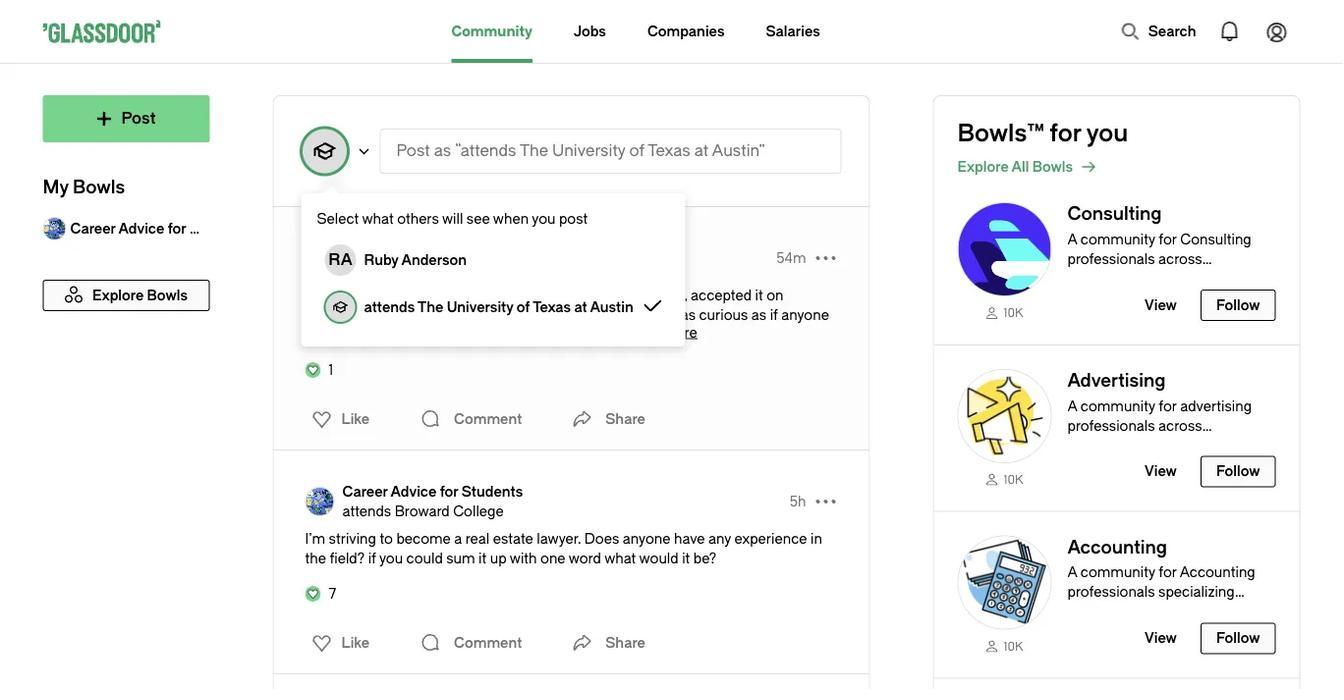 Task type: locate. For each thing, give the bounding box(es) containing it.
0 horizontal spatial of
[[462, 260, 475, 276]]

1 image for post author image from the top
[[305, 244, 335, 273]]

2 image for bowl image from the top
[[958, 369, 1052, 464]]

0 vertical spatial 10k link
[[958, 305, 1052, 321]]

2 professionals from the top
[[1068, 418, 1155, 434]]

when right see
[[493, 211, 529, 227]]

like down field? at the left of the page
[[341, 635, 370, 651]]

for inside consulting a community for consulting professionals across companies
[[1159, 231, 1177, 248]]

take
[[526, 327, 553, 343]]

to
[[509, 327, 522, 343], [380, 531, 393, 547]]

professionals inside advertising a community for advertising professionals across companies
[[1068, 418, 1155, 434]]

0 horizontal spatial when
[[386, 327, 422, 343]]

0 vertical spatial comment
[[454, 411, 522, 427]]

0 vertical spatial anyone
[[781, 307, 829, 323]]

0 horizontal spatial bowls
[[73, 177, 125, 198]]

community
[[451, 23, 532, 39]]

a for consulting
[[1068, 231, 1077, 248]]

search button
[[1111, 12, 1206, 51]]

attends inside menu item
[[364, 299, 415, 315]]

0 vertical spatial the
[[520, 142, 548, 160]]

1 vertical spatial a
[[454, 531, 462, 547]]

0 horizontal spatial anyone
[[623, 531, 671, 547]]

1 horizontal spatial as
[[752, 307, 767, 323]]

attends up received
[[342, 260, 391, 276]]

at left austin"
[[694, 142, 709, 160]]

2 vertical spatial advice
[[391, 484, 437, 500]]

1 vertical spatial texas
[[533, 299, 571, 315]]

if right field? at the left of the page
[[368, 551, 376, 567]]

across inside advertising a community for advertising professionals across companies
[[1159, 418, 1202, 434]]

1 horizontal spatial to
[[509, 327, 522, 343]]

field?
[[330, 551, 365, 567]]

comment button for of
[[415, 400, 527, 439]]

select
[[317, 211, 359, 227]]

image for post author image down select
[[305, 244, 335, 273]]

2 comment from the top
[[454, 635, 522, 651]]

word
[[569, 551, 601, 567]]

0 horizontal spatial i
[[305, 287, 309, 304]]

1 comment button from the top
[[415, 400, 527, 439]]

1 vertical spatial of
[[462, 260, 475, 276]]

like button for 7
[[300, 628, 375, 659]]

0 vertical spatial what
[[362, 211, 394, 227]]

it left be?
[[682, 551, 690, 567]]

university
[[552, 142, 626, 160], [395, 260, 459, 276], [447, 299, 513, 315]]

image for bowl image
[[958, 202, 1052, 297], [958, 369, 1052, 464], [958, 536, 1052, 630]]

2 vertical spatial of
[[517, 299, 530, 315]]

1 image for bowl image from the top
[[958, 202, 1052, 297]]

0 horizontal spatial at
[[574, 299, 587, 315]]

comment button
[[415, 400, 527, 439], [415, 624, 527, 663]]

like button for 1
[[300, 404, 375, 435]]

1 professionals from the top
[[1068, 251, 1155, 267]]

3 image for bowl image from the top
[[958, 536, 1052, 630]]

i'm
[[305, 531, 325, 547]]

for inside career advice for students attends university of delaware
[[440, 240, 458, 256]]

i down the 'bny'
[[425, 327, 429, 343]]

community inside consulting a community for consulting professionals across companies
[[1081, 231, 1155, 248]]

10k for advertising
[[1004, 473, 1023, 487]]

attends inside career advice for students attends university of delaware
[[342, 260, 391, 276]]

2 share from the top
[[606, 635, 646, 651]]

1 vertical spatial attends
[[364, 299, 415, 315]]

a inside toogle identity element
[[341, 251, 352, 269]]

students for career advice for students
[[189, 221, 251, 237]]

0 vertical spatial like
[[341, 411, 370, 427]]

0 vertical spatial a
[[1068, 231, 1077, 248]]

1 vertical spatial when
[[386, 327, 422, 343]]

as right curious
[[752, 307, 767, 323]]

at
[[694, 142, 709, 160], [574, 299, 587, 315]]

54m link
[[777, 249, 806, 268]]

anyone right the does
[[623, 531, 671, 547]]

1 vertical spatial what
[[604, 551, 636, 567]]

you left could
[[379, 551, 403, 567]]

0 vertical spatial community
[[1081, 231, 1155, 248]]

2 10k from the top
[[1004, 473, 1023, 487]]

will
[[442, 211, 463, 227]]

0 vertical spatial companies
[[1068, 271, 1141, 287]]

1 vertical spatial the
[[418, 299, 443, 315]]

0 horizontal spatial consulting
[[1068, 204, 1162, 225]]

the
[[557, 327, 578, 343], [305, 551, 326, 567]]

1 comment from the top
[[454, 411, 522, 427]]

the
[[520, 142, 548, 160], [418, 299, 443, 315]]

what
[[362, 211, 394, 227], [604, 551, 636, 567]]

2 image for post author image from the top
[[305, 487, 335, 517]]

1 vertical spatial consulting
[[1180, 231, 1252, 248]]

at right this
[[574, 299, 587, 315]]

if
[[770, 307, 778, 323], [368, 551, 376, 567]]

would down monday,
[[305, 327, 345, 343]]

1 vertical spatial companies
[[1068, 438, 1141, 454]]

across inside consulting a community for consulting professionals across companies
[[1159, 251, 1202, 267]]

test left ...
[[581, 327, 606, 343]]

1 community from the top
[[1081, 231, 1155, 248]]

2 vertical spatial you
[[379, 551, 403, 567]]

salaries
[[766, 23, 820, 39]]

1 vertical spatial 10k link
[[958, 471, 1052, 488]]

comment for college
[[454, 635, 522, 651]]

what right select
[[362, 211, 394, 227]]

career advice for students link for career advice for students attends university of delaware
[[342, 239, 540, 258]]

1 horizontal spatial if
[[770, 307, 778, 323]]

professionals for consulting
[[1068, 251, 1155, 267]]

0 vertical spatial bowls
[[1032, 159, 1073, 175]]

1 horizontal spatial the
[[557, 327, 578, 343]]

community inside advertising a community for advertising professionals across companies
[[1081, 398, 1155, 414]]

of
[[629, 142, 644, 160], [462, 260, 475, 276], [517, 299, 530, 315]]

2 vertical spatial university
[[447, 299, 513, 315]]

0 vertical spatial like button
[[300, 404, 375, 435]]

you inside 'i'm striving to become a real estate lawyer. does anyone have any experience in the field? if you could sum it up with one word what would it be?'
[[379, 551, 403, 567]]

like
[[341, 411, 370, 427], [341, 635, 370, 651]]

consulting
[[1068, 204, 1162, 225], [1180, 231, 1252, 248]]

when down the 'bny'
[[386, 327, 422, 343]]

companies
[[1068, 271, 1141, 287], [1068, 438, 1141, 454]]

it
[[755, 287, 763, 304], [479, 551, 487, 567], [682, 551, 690, 567]]

accepted
[[691, 287, 752, 304]]

students inside career advice for students attends university of delaware
[[462, 240, 523, 256]]

1 vertical spatial you
[[532, 211, 556, 227]]

career advice for students link for career advice for students attends broward college
[[342, 482, 523, 502]]

1 horizontal spatial the
[[520, 142, 548, 160]]

image for post author image up i'm
[[305, 487, 335, 517]]

like button down 7
[[300, 628, 375, 659]]

10k link for advertising
[[958, 471, 1052, 488]]

0 vertical spatial comment button
[[415, 400, 527, 439]]

students inside career advice for students attends broward college
[[462, 484, 523, 500]]

1 vertical spatial to
[[380, 531, 393, 547]]

1 vertical spatial 10k
[[1004, 473, 1023, 487]]

1 vertical spatial like button
[[300, 628, 375, 659]]

for inside career advice for students attends broward college
[[440, 484, 458, 500]]

0 horizontal spatial if
[[368, 551, 376, 567]]

share for career advice for students attends university of delaware
[[606, 411, 646, 427]]

1 companies from the top
[[1068, 271, 1141, 287]]

advice for career advice for students attends university of delaware
[[391, 240, 437, 256]]

career inside career advice for students attends broward college
[[342, 484, 388, 500]]

comment down up
[[454, 635, 522, 651]]

a down the advertising
[[1068, 398, 1077, 414]]

have up be?
[[674, 531, 705, 547]]

advice down others
[[391, 240, 437, 256]]

they
[[482, 307, 514, 323]]

a left real
[[454, 531, 462, 547]]

career advice for students link up broward
[[342, 482, 523, 502]]

as
[[434, 142, 451, 160], [752, 307, 767, 323]]

attends for career advice for students attends university of delaware
[[342, 260, 391, 276]]

would left be?
[[639, 551, 679, 567]]

a down explore all bowls link
[[1068, 231, 1077, 248]]

0 vertical spatial image for bowl image
[[958, 202, 1052, 297]]

2 like from the top
[[341, 635, 370, 651]]

would down mellon.
[[432, 327, 471, 343]]

the down anderson
[[418, 299, 443, 315]]

professionals inside consulting a community for consulting professionals across companies
[[1068, 251, 1155, 267]]

1 horizontal spatial texas
[[648, 142, 690, 160]]

2 horizontal spatial you
[[1087, 120, 1128, 147]]

companies inside consulting a community for consulting professionals across companies
[[1068, 271, 1141, 287]]

0 horizontal spatial as
[[434, 142, 451, 160]]

0 horizontal spatial it
[[479, 551, 487, 567]]

1 vertical spatial anyone
[[623, 531, 671, 547]]

1 horizontal spatial you
[[532, 211, 556, 227]]

advertising
[[1068, 371, 1166, 391]]

companies inside advertising a community for advertising professionals across companies
[[1068, 438, 1141, 454]]

of inside button
[[629, 142, 644, 160]]

1 horizontal spatial anyone
[[781, 307, 829, 323]]

1 vertical spatial if
[[368, 551, 376, 567]]

i have received an internship offer for this coming summer, accepted it on monday, from bny mellon. they have a drug test policy. was curious as if anyone would know when i would have to take the test ...
[[305, 287, 829, 343]]

menu item containing attends
[[317, 284, 670, 331]]

comment for of
[[454, 411, 522, 427]]

advice up broward
[[391, 484, 437, 500]]

1 horizontal spatial would
[[432, 327, 471, 343]]

1 horizontal spatial a
[[552, 307, 559, 323]]

0 vertical spatial 10k
[[1004, 306, 1023, 320]]

2 across from the top
[[1159, 418, 1202, 434]]

bowls
[[1032, 159, 1073, 175], [73, 177, 125, 198]]

0 vertical spatial the
[[557, 327, 578, 343]]

test up ...
[[596, 307, 621, 323]]

a inside consulting a community for consulting professionals across companies
[[1068, 231, 1077, 248]]

community
[[1081, 231, 1155, 248], [1081, 398, 1155, 414]]

lawyer.
[[537, 531, 581, 547]]

striving
[[329, 531, 376, 547]]

across
[[1159, 251, 1202, 267], [1159, 418, 1202, 434]]

career inside career advice for students attends university of delaware
[[342, 240, 388, 256]]

the down drug
[[557, 327, 578, 343]]

my
[[43, 177, 69, 198]]

career up striving
[[342, 484, 388, 500]]

0 vertical spatial of
[[629, 142, 644, 160]]

comment up college on the left of the page
[[454, 411, 522, 427]]

0 vertical spatial texas
[[648, 142, 690, 160]]

share inside dropdown button
[[606, 635, 646, 651]]

advice inside career advice for students attends university of delaware
[[391, 240, 437, 256]]

image for post author image for career advice for students attends university of delaware
[[305, 244, 335, 273]]

menu item
[[317, 284, 670, 331]]

0 vertical spatial as
[[434, 142, 451, 160]]

1 vertical spatial the
[[305, 551, 326, 567]]

2 comment button from the top
[[415, 624, 527, 663]]

to inside 'i'm striving to become a real estate lawyer. does anyone have any experience in the field? if you could sum it up with one word what would it be?'
[[380, 531, 393, 547]]

1 horizontal spatial what
[[604, 551, 636, 567]]

attends inside career advice for students attends broward college
[[342, 504, 391, 520]]

a
[[1068, 231, 1077, 248], [341, 251, 352, 269], [1068, 398, 1077, 414]]

the right "attends
[[520, 142, 548, 160]]

real
[[465, 531, 490, 547]]

0 horizontal spatial the
[[305, 551, 326, 567]]

companies for consulting
[[1068, 271, 1141, 287]]

all
[[1012, 159, 1029, 175]]

like button down 1
[[300, 404, 375, 435]]

0 vertical spatial career
[[70, 221, 116, 237]]

1 vertical spatial university
[[395, 260, 459, 276]]

2 10k link from the top
[[958, 471, 1052, 488]]

it left up
[[479, 551, 487, 567]]

community for consulting
[[1081, 231, 1155, 248]]

career
[[70, 221, 116, 237], [342, 240, 388, 256], [342, 484, 388, 500]]

share inside popup button
[[606, 411, 646, 427]]

professionals down the advertising
[[1068, 418, 1155, 434]]

the down i'm
[[305, 551, 326, 567]]

career advice for students attends broward college
[[342, 484, 523, 520]]

2 vertical spatial image for bowl image
[[958, 536, 1052, 630]]

community down explore all bowls link
[[1081, 231, 1155, 248]]

a down this
[[552, 307, 559, 323]]

community down the advertising
[[1081, 398, 1155, 414]]

1 vertical spatial test
[[581, 327, 606, 343]]

1 10k from the top
[[1004, 306, 1023, 320]]

texas up take
[[533, 299, 571, 315]]

career for career advice for students attends university of delaware
[[342, 240, 388, 256]]

1 horizontal spatial bowls
[[1032, 159, 1073, 175]]

0 vertical spatial professionals
[[1068, 251, 1155, 267]]

career advice for students attends university of delaware
[[342, 240, 540, 276]]

2 community from the top
[[1081, 398, 1155, 414]]

college
[[453, 504, 504, 520]]

image for post author image for career advice for students attends broward college
[[305, 487, 335, 517]]

attends up know
[[364, 299, 415, 315]]

advice down my bowls
[[118, 221, 164, 237]]

0 horizontal spatial you
[[379, 551, 403, 567]]

image for bowl image for advertising
[[958, 369, 1052, 464]]

career advice for students link down select what others will see when you post at the left top of page
[[342, 239, 540, 258]]

1 vertical spatial a
[[341, 251, 352, 269]]

1 vertical spatial at
[[574, 299, 587, 315]]

you up explore all bowls link
[[1087, 120, 1128, 147]]

0 horizontal spatial the
[[418, 299, 443, 315]]

anyone down on
[[781, 307, 829, 323]]

share
[[606, 411, 646, 427], [606, 635, 646, 651]]

be?
[[694, 551, 716, 567]]

attends up striving
[[342, 504, 391, 520]]

0 vertical spatial share
[[606, 411, 646, 427]]

10k for consulting
[[1004, 306, 1023, 320]]

0 horizontal spatial what
[[362, 211, 394, 227]]

curious
[[699, 307, 748, 323]]

broward
[[395, 504, 450, 520]]

1
[[329, 362, 333, 378]]

0 vertical spatial students
[[189, 221, 251, 237]]

to right striving
[[380, 531, 393, 547]]

1 like from the top
[[341, 411, 370, 427]]

like down know
[[341, 411, 370, 427]]

1 vertical spatial bowls
[[73, 177, 125, 198]]

have up take
[[517, 307, 548, 323]]

when
[[493, 211, 529, 227], [386, 327, 422, 343]]

2 vertical spatial a
[[1068, 398, 1077, 414]]

the inside i have received an internship offer for this coming summer, accepted it on monday, from bny mellon. they have a drug test policy. was curious as if anyone would know when i would have to take the test ...
[[557, 327, 578, 343]]

companies link
[[647, 0, 725, 63]]

have down they
[[475, 327, 506, 343]]

a left ruby
[[341, 251, 352, 269]]

texas
[[648, 142, 690, 160], [533, 299, 571, 315]]

if down on
[[770, 307, 778, 323]]

professionals down explore all bowls link
[[1068, 251, 1155, 267]]

0 vertical spatial advice
[[118, 221, 164, 237]]

one
[[540, 551, 566, 567]]

it left on
[[755, 287, 763, 304]]

students
[[189, 221, 251, 237], [462, 240, 523, 256], [462, 484, 523, 500]]

2 horizontal spatial would
[[639, 551, 679, 567]]

10k
[[1004, 306, 1023, 320], [1004, 473, 1023, 487], [1004, 640, 1023, 654]]

test
[[596, 307, 621, 323], [581, 327, 606, 343]]

2 vertical spatial students
[[462, 484, 523, 500]]

1 share from the top
[[606, 411, 646, 427]]

1 horizontal spatial i
[[425, 327, 429, 343]]

2 horizontal spatial it
[[755, 287, 763, 304]]

career advice for students
[[70, 221, 251, 237]]

1 like button from the top
[[300, 404, 375, 435]]

1 vertical spatial across
[[1159, 418, 1202, 434]]

as right "post"
[[434, 142, 451, 160]]

ruby anderson
[[364, 252, 467, 268]]

would
[[305, 327, 345, 343], [432, 327, 471, 343], [639, 551, 679, 567]]

career right r
[[342, 240, 388, 256]]

career down my bowls
[[70, 221, 116, 237]]

at inside button
[[694, 142, 709, 160]]

2 vertical spatial 10k link
[[958, 638, 1052, 655]]

career advice for students link
[[43, 209, 251, 249], [342, 239, 540, 258], [342, 482, 523, 502]]

to left take
[[509, 327, 522, 343]]

students for career advice for students attends broward college
[[462, 484, 523, 500]]

comment button down the sum
[[415, 624, 527, 663]]

2 horizontal spatial of
[[629, 142, 644, 160]]

2 companies from the top
[[1068, 438, 1141, 454]]

1 vertical spatial career
[[342, 240, 388, 256]]

texas left austin"
[[648, 142, 690, 160]]

a
[[552, 307, 559, 323], [454, 531, 462, 547]]

bowls right all
[[1032, 159, 1073, 175]]

1 vertical spatial professionals
[[1068, 418, 1155, 434]]

professionals
[[1068, 251, 1155, 267], [1068, 418, 1155, 434]]

1 across from the top
[[1159, 251, 1202, 267]]

a inside advertising a community for advertising professionals across companies
[[1068, 398, 1077, 414]]

advice inside career advice for students attends broward college
[[391, 484, 437, 500]]

what down the does
[[604, 551, 636, 567]]

you left 'post'
[[532, 211, 556, 227]]

1 vertical spatial comment
[[454, 635, 522, 651]]

post as "attends the university of texas at austin" button
[[380, 129, 842, 174]]

bowls right "my" on the top left
[[73, 177, 125, 198]]

1 10k link from the top
[[958, 305, 1052, 321]]

10k link for consulting
[[958, 305, 1052, 321]]

5h
[[790, 494, 806, 510]]

0 vertical spatial a
[[552, 307, 559, 323]]

0 vertical spatial consulting
[[1068, 204, 1162, 225]]

for
[[1050, 120, 1082, 147], [168, 221, 186, 237], [1159, 231, 1177, 248], [440, 240, 458, 256], [528, 287, 546, 304], [1159, 398, 1177, 414], [440, 484, 458, 500]]

advice for career advice for students
[[118, 221, 164, 237]]

have inside 'i'm striving to become a real estate lawyer. does anyone have any experience in the field? if you could sum it up with one word what would it be?'
[[674, 531, 705, 547]]

i up monday,
[[305, 287, 309, 304]]

1 vertical spatial community
[[1081, 398, 1155, 414]]

comment button up career advice for students attends broward college
[[415, 400, 527, 439]]

0 vertical spatial at
[[694, 142, 709, 160]]

0 vertical spatial i
[[305, 287, 309, 304]]

2 like button from the top
[[300, 628, 375, 659]]

0 horizontal spatial a
[[454, 531, 462, 547]]

comment
[[454, 411, 522, 427], [454, 635, 522, 651]]

bowls™
[[958, 120, 1044, 147]]

image for post author image
[[305, 244, 335, 273], [305, 487, 335, 517]]

career for career advice for students attends broward college
[[342, 484, 388, 500]]



Task type: vqa. For each thing, say whether or not it's contained in the screenshot.
The to the left
yes



Task type: describe. For each thing, give the bounding box(es) containing it.
54m
[[777, 250, 806, 266]]

does
[[585, 531, 619, 547]]

on
[[767, 287, 784, 304]]

for inside advertising a community for advertising professionals across companies
[[1159, 398, 1177, 414]]

for inside i have received an internship offer for this coming summer, accepted it on monday, from bny mellon. they have a drug test policy. was curious as if anyone would know when i would have to take the test ...
[[528, 287, 546, 304]]

see
[[467, 211, 490, 227]]

consulting a community for consulting professionals across companies
[[1068, 204, 1252, 287]]

1 horizontal spatial consulting
[[1180, 231, 1252, 248]]

could
[[406, 551, 443, 567]]

received
[[347, 287, 402, 304]]

image for bowl image for consulting
[[958, 202, 1052, 297]]

ruby
[[364, 252, 399, 268]]

select what others will see when you post
[[317, 211, 588, 227]]

jobs
[[574, 23, 606, 39]]

to inside i have received an internship offer for this coming summer, accepted it on monday, from bny mellon. they have a drug test policy. was curious as if anyone would know when i would have to take the test ...
[[509, 327, 522, 343]]

community for advertising
[[1081, 398, 1155, 414]]

students for career advice for students attends university of delaware
[[462, 240, 523, 256]]

offer
[[494, 287, 525, 304]]

post as "attends the university of texas at austin"
[[396, 142, 765, 160]]

in
[[811, 531, 822, 547]]

anyone inside 'i'm striving to become a real estate lawyer. does anyone have any experience in the field? if you could sum it up with one word what would it be?'
[[623, 531, 671, 547]]

policy.
[[624, 307, 665, 323]]

salaries link
[[766, 0, 820, 63]]

of inside menu item
[[517, 299, 530, 315]]

explore all bowls link
[[958, 155, 1300, 179]]

share for career advice for students attends broward college
[[606, 635, 646, 651]]

estate
[[493, 531, 533, 547]]

attends for career advice for students attends broward college
[[342, 504, 391, 520]]

if inside i have received an internship offer for this coming summer, accepted it on monday, from bny mellon. they have a drug test policy. was curious as if anyone would know when i would have to take the test ...
[[770, 307, 778, 323]]

a for advertising
[[1068, 398, 1077, 414]]

toogle identity element
[[325, 245, 356, 276]]

0 horizontal spatial texas
[[533, 299, 571, 315]]

an
[[406, 287, 422, 304]]

this
[[550, 287, 573, 304]]

anderson
[[401, 252, 467, 268]]

post
[[559, 211, 588, 227]]

attends the university of texas at austin
[[364, 299, 634, 315]]

share button
[[566, 400, 646, 439]]

drug
[[563, 307, 593, 323]]

i'm striving to become a real estate lawyer. does anyone have any experience in the field? if you could sum it up with one word what would it be?
[[305, 531, 822, 567]]

search
[[1148, 23, 1196, 39]]

delaware
[[479, 260, 540, 276]]

university inside menu item
[[447, 299, 513, 315]]

read more
[[625, 325, 697, 341]]

toogle identity image
[[301, 128, 348, 175]]

0 horizontal spatial would
[[305, 327, 345, 343]]

career advice for students link down my bowls
[[43, 209, 251, 249]]

community link
[[451, 0, 532, 63]]

comment button for college
[[415, 624, 527, 663]]

monday,
[[305, 307, 360, 323]]

university inside career advice for students attends university of delaware
[[395, 260, 459, 276]]

career for career advice for students
[[70, 221, 116, 237]]

the inside button
[[520, 142, 548, 160]]

advice for career advice for students attends broward college
[[391, 484, 437, 500]]

toogle identity image
[[325, 292, 356, 323]]

if inside 'i'm striving to become a real estate lawyer. does anyone have any experience in the field? if you could sum it up with one word what would it be?'
[[368, 551, 376, 567]]

read
[[625, 325, 659, 341]]

internship
[[425, 287, 490, 304]]

as inside button
[[434, 142, 451, 160]]

sum
[[446, 551, 475, 567]]

mellon.
[[431, 307, 479, 323]]

3 10k link from the top
[[958, 638, 1052, 655]]

austin
[[590, 299, 634, 315]]

3 10k from the top
[[1004, 640, 1023, 654]]

more
[[662, 325, 697, 341]]

a inside i have received an internship offer for this coming summer, accepted it on monday, from bny mellon. they have a drug test policy. was curious as if anyone would know when i would have to take the test ...
[[552, 307, 559, 323]]

with
[[510, 551, 537, 567]]

1 vertical spatial i
[[425, 327, 429, 343]]

across for advertising
[[1159, 418, 1202, 434]]

advertising
[[1180, 398, 1252, 414]]

a for r
[[341, 251, 352, 269]]

accounting
[[1068, 538, 1167, 558]]

have up monday,
[[312, 287, 343, 304]]

know
[[348, 327, 383, 343]]

a inside 'i'm striving to become a real estate lawyer. does anyone have any experience in the field? if you could sum it up with one word what would it be?'
[[454, 531, 462, 547]]

coming
[[577, 287, 626, 304]]

r a
[[329, 251, 352, 269]]

university inside button
[[552, 142, 626, 160]]

from
[[363, 307, 395, 323]]

5h link
[[790, 492, 806, 512]]

0 vertical spatial you
[[1087, 120, 1128, 147]]

as inside i have received an internship offer for this coming summer, accepted it on monday, from bny mellon. they have a drug test policy. was curious as if anyone would know when i would have to take the test ...
[[752, 307, 767, 323]]

experience
[[735, 531, 807, 547]]

bny
[[398, 307, 428, 323]]

jobs link
[[574, 0, 606, 63]]

post
[[396, 142, 430, 160]]

become
[[396, 531, 451, 547]]

texas inside post as "attends the university of texas at austin" button
[[648, 142, 690, 160]]

what inside 'i'm striving to become a real estate lawyer. does anyone have any experience in the field? if you could sum it up with one word what would it be?'
[[604, 551, 636, 567]]

...
[[609, 327, 620, 343]]

companies
[[647, 23, 725, 39]]

any
[[708, 531, 731, 547]]

summer,
[[630, 287, 687, 304]]

across for consulting
[[1159, 251, 1202, 267]]

explore
[[958, 159, 1009, 175]]

it inside i have received an internship offer for this coming summer, accepted it on monday, from bny mellon. they have a drug test policy. was curious as if anyone would know when i would have to take the test ...
[[755, 287, 763, 304]]

of inside career advice for students attends university of delaware
[[462, 260, 475, 276]]

advertising a community for advertising professionals across companies
[[1068, 371, 1252, 454]]

was
[[668, 307, 696, 323]]

1 horizontal spatial when
[[493, 211, 529, 227]]

companies for advertising
[[1068, 438, 1141, 454]]

austin"
[[712, 142, 765, 160]]

up
[[490, 551, 507, 567]]

share button
[[566, 624, 646, 663]]

when inside i have received an internship offer for this coming summer, accepted it on monday, from bny mellon. they have a drug test policy. was curious as if anyone would know when i would have to take the test ...
[[386, 327, 422, 343]]

my bowls
[[43, 177, 125, 198]]

1 horizontal spatial it
[[682, 551, 690, 567]]

like for 1
[[341, 411, 370, 427]]

the inside 'i'm striving to become a real estate lawyer. does anyone have any experience in the field? if you could sum it up with one word what would it be?'
[[305, 551, 326, 567]]

"attends
[[455, 142, 516, 160]]

explore all bowls
[[958, 159, 1073, 175]]

0 vertical spatial test
[[596, 307, 621, 323]]

like for 7
[[341, 635, 370, 651]]

7
[[329, 586, 336, 602]]

r
[[329, 251, 341, 269]]

others
[[397, 211, 439, 227]]

professionals for advertising
[[1068, 418, 1155, 434]]

bowls™ for you
[[958, 120, 1128, 147]]

anyone inside i have received an internship offer for this coming summer, accepted it on monday, from bny mellon. they have a drug test policy. was curious as if anyone would know when i would have to take the test ...
[[781, 307, 829, 323]]

would inside 'i'm striving to become a real estate lawyer. does anyone have any experience in the field? if you could sum it up with one word what would it be?'
[[639, 551, 679, 567]]

read more button
[[625, 325, 697, 341]]



